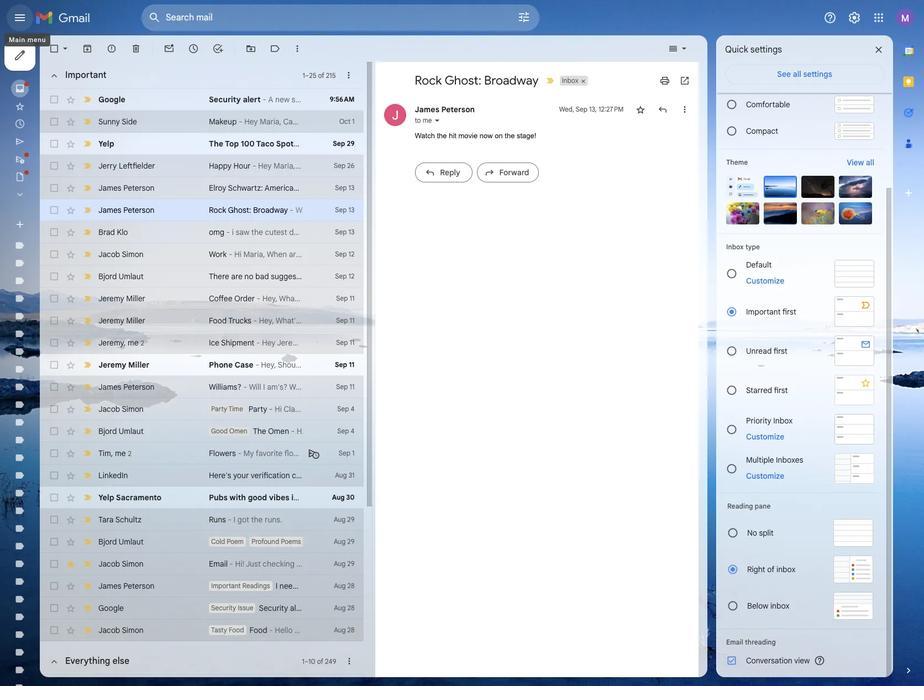 Task type: describe. For each thing, give the bounding box(es) containing it.
1 – 25 of 215
[[303, 71, 336, 79]]

everything else tab panel
[[40, 642, 364, 686]]

main menu image
[[13, 11, 27, 24]]

food inside tasty food food -
[[229, 626, 244, 634]]

runs.
[[265, 515, 282, 525]]

1 horizontal spatial omen
[[268, 426, 289, 436]]

1 horizontal spatial alert
[[290, 604, 306, 613]]

row containing tim
[[40, 443, 364, 465]]

verification
[[251, 471, 290, 481]]

3 28 from the top
[[348, 626, 355, 634]]

default
[[747, 260, 772, 270]]

the top 100 taco spots are here
[[209, 139, 333, 149]]

25
[[309, 71, 317, 79]]

simon for food
[[122, 626, 144, 636]]

13 for omg - i saw the cutest dog the other day
[[349, 228, 355, 236]]

multiple
[[747, 455, 775, 465]]

schwartz:
[[228, 183, 263, 193]]

add to tasks image
[[212, 43, 223, 54]]

jeremy miller for phone case
[[98, 360, 150, 370]]

2 horizontal spatial me
[[423, 116, 432, 124]]

google for security alert -
[[98, 95, 125, 105]]

pane
[[756, 502, 771, 511]]

quick
[[726, 44, 749, 55]]

jeremy miller for food trucks
[[98, 316, 145, 326]]

- right shipment
[[257, 338, 260, 348]]

right
[[748, 565, 766, 575]]

good omen the omen -
[[211, 426, 297, 436]]

checking
[[263, 559, 295, 569]]

miller for coffee
[[126, 294, 145, 304]]

23 row from the top
[[40, 597, 364, 620]]

delete image
[[131, 43, 142, 54]]

22 row from the top
[[40, 575, 369, 597]]

24 row from the top
[[40, 620, 364, 642]]

phone
[[209, 360, 233, 370]]

everything
[[65, 656, 110, 667]]

now!
[[352, 581, 369, 591]]

book
[[306, 581, 323, 591]]

sep 13 for omg - i saw the cutest dog the other day
[[335, 228, 355, 236]]

sep 11 for ice shipment -
[[337, 339, 355, 347]]

3 jacob simon from the top
[[98, 559, 144, 569]]

below
[[748, 601, 769, 611]]

settings image
[[849, 11, 862, 24]]

- down the security issue security alert
[[270, 626, 273, 636]]

1 13 from the top
[[349, 184, 355, 192]]

read
[[334, 581, 350, 591]]

jacob right in.
[[306, 559, 328, 569]]

aug 29 for runs - i got the runs.
[[334, 516, 355, 524]]

11 for food trucks -
[[350, 316, 355, 325]]

first for important first
[[783, 307, 797, 317]]

1 vertical spatial of
[[768, 565, 775, 575]]

0 vertical spatial inbox
[[777, 565, 796, 575]]

important for important
[[65, 70, 107, 81]]

2 horizontal spatial food
[[250, 626, 268, 636]]

– for everything else
[[305, 657, 309, 666]]

schultz
[[115, 515, 142, 525]]

sep 12 for bjord umlaut
[[335, 272, 355, 280]]

show details image
[[435, 117, 441, 124]]

move to image
[[246, 43, 257, 54]]

email for email - hi! just checking in. jacob
[[209, 559, 228, 569]]

sep 11 for food trucks -
[[337, 316, 355, 325]]

bjord for cold poem
[[98, 537, 117, 547]]

happy
[[209, 161, 232, 171]]

28 for security alert
[[348, 604, 355, 612]]

0 horizontal spatial food
[[209, 316, 227, 326]]

Search mail text field
[[166, 12, 487, 23]]

yelp for yelp sacramento
[[98, 493, 114, 503]]

aug 31
[[335, 471, 355, 480]]

order
[[234, 294, 255, 304]]

i left be's?
[[313, 382, 315, 392]]

settings inside button
[[804, 69, 833, 79]]

21 row from the top
[[40, 553, 364, 575]]

- right flowers
[[238, 449, 242, 459]]

here's your verification code 230409 link
[[209, 470, 339, 481]]

ghost: for rock ghost: broadway -
[[228, 205, 251, 215]]

4 for -
[[351, 405, 355, 413]]

email - hi! just checking in. jacob
[[209, 559, 328, 569]]

are inside 'link'
[[231, 272, 243, 282]]

pubs with good vibes in sacramento link
[[209, 492, 346, 503]]

elroy schwartz: american comedy and television writer.
[[209, 183, 402, 193]]

- right order
[[257, 294, 261, 304]]

am's?
[[267, 382, 288, 392]]

security issue security alert
[[211, 604, 306, 613]]

1 vertical spatial inbox
[[771, 601, 790, 611]]

other
[[319, 227, 338, 237]]

elroy
[[209, 183, 226, 193]]

see
[[778, 69, 792, 79]]

support image
[[824, 11, 837, 24]]

hour
[[234, 161, 251, 171]]

29 for bjord umlaut
[[348, 538, 355, 546]]

brad
[[98, 227, 115, 237]]

stage!
[[517, 132, 537, 140]]

type
[[746, 243, 761, 251]]

peterson for important readings i need a book to read now!
[[124, 581, 155, 591]]

poems
[[281, 538, 301, 546]]

klo
[[117, 227, 128, 237]]

16 row from the top
[[40, 420, 364, 443]]

snooze image
[[188, 43, 199, 54]]

got
[[238, 515, 249, 525]]

work
[[209, 249, 227, 259]]

row containing tara schultz
[[40, 509, 364, 531]]

simon for party
[[122, 404, 144, 414]]

oct 1
[[340, 117, 355, 126]]

suggestions...
[[271, 272, 320, 282]]

else
[[113, 656, 130, 667]]

peterson for rock ghost: broadway -
[[124, 205, 155, 215]]

- left will at bottom
[[244, 382, 247, 392]]

29 for jacob simon
[[348, 560, 355, 568]]

aug 28 for security alert
[[334, 604, 355, 612]]

i
[[232, 227, 234, 237]]

coffee
[[209, 294, 233, 304]]

cold poem
[[211, 538, 244, 546]]

umlaut for good omen
[[119, 426, 144, 436]]

1 sacramento from the left
[[116, 493, 162, 503]]

important first
[[747, 307, 797, 317]]

sep inside cell
[[576, 105, 588, 113]]

threading
[[746, 638, 777, 647]]

26
[[348, 162, 355, 170]]

comedy
[[300, 183, 328, 193]]

1 sep 13 from the top
[[335, 184, 355, 192]]

wed,
[[560, 105, 575, 113]]

13 for rock ghost: broadway -
[[349, 206, 355, 214]]

unread first
[[747, 346, 788, 356]]

6 row from the top
[[40, 199, 364, 221]]

watch the hit movie now on the stage!
[[415, 132, 537, 140]]

jeremy miller for coffee order
[[98, 294, 145, 304]]

0 vertical spatial alert
[[243, 95, 261, 105]]

inbox for inbox
[[562, 76, 579, 85]]

sep 4 for -
[[338, 405, 355, 413]]

the left hit
[[437, 132, 447, 140]]

me for flowers -
[[115, 448, 126, 458]]

bjord umlaut for cold poem
[[98, 537, 144, 547]]

reading
[[728, 502, 754, 511]]

inbox type
[[727, 243, 761, 251]]

code
[[292, 471, 310, 481]]

good
[[248, 493, 267, 503]]

dog
[[289, 227, 303, 237]]

4 for omen
[[351, 427, 355, 435]]

menu
[[28, 36, 46, 44]]

gmail image
[[35, 7, 96, 29]]

unread
[[747, 346, 772, 356]]

jacob simon for food
[[98, 626, 144, 636]]

james for williams? - will i am's? would i be's?
[[98, 382, 122, 392]]

case
[[235, 360, 254, 370]]

jacob for -
[[98, 249, 120, 259]]

view
[[848, 158, 865, 168]]

2 sacramento from the left
[[300, 493, 346, 503]]

row containing yelp
[[40, 133, 364, 155]]

aug 30
[[332, 493, 355, 502]]

aug for tara schultz
[[334, 516, 346, 524]]

0 vertical spatial settings
[[751, 44, 783, 55]]

profound
[[252, 538, 279, 546]]

jacob for party
[[98, 404, 120, 414]]

the right the saw
[[252, 227, 263, 237]]

1 horizontal spatial are
[[300, 139, 312, 149]]

now
[[480, 132, 493, 140]]

12:27 pm
[[599, 105, 624, 113]]

i left need
[[276, 581, 278, 591]]

umlaut for cold poem
[[119, 537, 144, 547]]

search mail image
[[145, 8, 165, 28]]

williams? - will i am's? would i be's?
[[209, 382, 336, 392]]

starred
[[747, 385, 773, 395]]

work -
[[209, 249, 235, 259]]

5 row from the top
[[40, 177, 402, 199]]

flowers
[[209, 449, 236, 459]]

advanced search options image
[[513, 6, 535, 28]]

- down would
[[291, 426, 295, 436]]

theme
[[727, 158, 749, 167]]

james for rock ghost: broadway -
[[98, 205, 122, 215]]

google for security issue security alert
[[98, 604, 124, 613]]

email threading element
[[727, 638, 875, 647]]

priority
[[747, 416, 772, 426]]

need
[[280, 581, 298, 591]]

elroy schwartz: american comedy and television writer. link
[[209, 183, 402, 194]]

aug for bjord umlaut
[[334, 538, 346, 546]]

jacob for food
[[98, 626, 120, 636]]

peterson for williams? - will i am's? would i be's?
[[124, 382, 155, 392]]

rock ghost: broadway main content
[[40, 35, 708, 686]]

labels image
[[270, 43, 281, 54]]

sep 11 for phone case -
[[335, 361, 355, 369]]

flowers -
[[209, 449, 244, 459]]

party time party -
[[211, 404, 275, 414]]

11 row from the top
[[40, 310, 364, 332]]

aug 28 for i need a book to read now!
[[334, 582, 355, 590]]

customize button for default
[[740, 274, 792, 288]]

bjord umlaut row
[[40, 531, 364, 553]]

comfortable
[[747, 100, 791, 110]]

shipment
[[221, 338, 255, 348]]

- right work
[[229, 249, 233, 259]]

aug for google
[[334, 604, 346, 612]]

- up taco
[[263, 95, 266, 105]]

1 right oct at the top left
[[352, 117, 355, 126]]

would
[[289, 382, 311, 392]]

12 for jacob simon
[[349, 250, 355, 258]]

sep 4 for omen
[[338, 427, 355, 435]]

i right will at bottom
[[263, 382, 265, 392]]

not starred image
[[635, 104, 646, 115]]

3 simon from the top
[[122, 559, 144, 569]]

- up dog
[[290, 205, 294, 215]]

coffee order -
[[209, 294, 263, 304]]

good
[[211, 427, 228, 435]]

miller for food
[[126, 316, 145, 326]]

inbox button
[[560, 76, 580, 86]]

tasty food food -
[[211, 626, 275, 636]]



Task type: vqa. For each thing, say whether or not it's contained in the screenshot.


Task type: locate. For each thing, give the bounding box(es) containing it.
1 aug 28 from the top
[[334, 582, 355, 590]]

jacob simon
[[98, 249, 144, 259], [98, 404, 144, 414], [98, 559, 144, 569], [98, 626, 144, 636]]

1 bjord umlaut from the top
[[98, 272, 144, 282]]

0 horizontal spatial are
[[231, 272, 243, 282]]

8 row from the top
[[40, 243, 364, 266]]

28 for i need a book to read now!
[[348, 582, 355, 590]]

row up 'makeup'
[[40, 89, 364, 111]]

of inside important tab panel
[[318, 71, 325, 79]]

2 jeremy from the top
[[98, 316, 124, 326]]

2 yelp from the top
[[98, 493, 114, 503]]

25 row from the top
[[40, 675, 364, 686]]

customize for priority inbox
[[747, 432, 785, 442]]

1 aug 29 from the top
[[334, 516, 355, 524]]

rock for rock ghost: broadway -
[[209, 205, 226, 215]]

google up else in the bottom of the page
[[98, 604, 124, 613]]

1 vertical spatial inbox
[[727, 243, 744, 251]]

omg - i saw the cutest dog the other day
[[209, 227, 353, 237]]

19 row from the top
[[40, 487, 364, 509]]

3 13 from the top
[[349, 228, 355, 236]]

1 vertical spatial broadway
[[253, 205, 288, 215]]

archive image
[[82, 43, 93, 54]]

important inside button
[[65, 70, 107, 81]]

3 customize from the top
[[747, 471, 785, 481]]

simon down klo
[[122, 249, 144, 259]]

1 vertical spatial customize button
[[740, 430, 792, 443]]

rock ghost: broadway
[[415, 73, 539, 88]]

cold
[[211, 538, 225, 546]]

row up omg
[[40, 199, 364, 221]]

jacob simon for -
[[98, 249, 144, 259]]

the down party time party -
[[253, 426, 266, 436]]

None checkbox
[[49, 116, 60, 127], [49, 205, 60, 216], [49, 227, 60, 238], [49, 271, 60, 282], [49, 293, 60, 304], [49, 315, 60, 326], [49, 404, 60, 415], [49, 470, 60, 481], [49, 492, 60, 503], [49, 514, 60, 526], [49, 537, 60, 548], [49, 559, 60, 570], [49, 581, 60, 592], [49, 116, 60, 127], [49, 205, 60, 216], [49, 227, 60, 238], [49, 271, 60, 282], [49, 293, 60, 304], [49, 315, 60, 326], [49, 404, 60, 415], [49, 470, 60, 481], [49, 492, 60, 503], [49, 514, 60, 526], [49, 537, 60, 548], [49, 559, 60, 570], [49, 581, 60, 592]]

the right on
[[505, 132, 515, 140]]

1 inside everything else tab panel
[[302, 657, 305, 666]]

None checkbox
[[49, 43, 60, 54], [49, 94, 60, 105], [49, 138, 60, 149], [49, 160, 60, 171], [49, 183, 60, 194], [49, 249, 60, 260], [49, 337, 60, 348], [49, 360, 60, 371], [49, 382, 60, 393], [49, 426, 60, 437], [49, 448, 60, 459], [49, 603, 60, 614], [49, 625, 60, 636], [49, 43, 60, 54], [49, 94, 60, 105], [49, 138, 60, 149], [49, 160, 60, 171], [49, 183, 60, 194], [49, 249, 60, 260], [49, 337, 60, 348], [49, 360, 60, 371], [49, 382, 60, 393], [49, 426, 60, 437], [49, 448, 60, 459], [49, 603, 60, 614], [49, 625, 60, 636]]

to
[[415, 116, 421, 124], [325, 581, 333, 591]]

me
[[423, 116, 432, 124], [128, 338, 139, 348], [115, 448, 126, 458]]

0 horizontal spatial broadway
[[253, 205, 288, 215]]

food left 'trucks' in the left of the page
[[209, 316, 227, 326]]

0 vertical spatial are
[[300, 139, 312, 149]]

1 up the 31
[[352, 449, 355, 457]]

3 jeremy miller from the top
[[98, 360, 150, 370]]

-
[[263, 95, 266, 105], [239, 117, 243, 127], [253, 161, 256, 171], [290, 205, 294, 215], [227, 227, 230, 237], [229, 249, 233, 259], [257, 294, 261, 304], [254, 316, 257, 326], [257, 338, 260, 348], [256, 360, 259, 370], [244, 382, 247, 392], [269, 404, 273, 414], [291, 426, 295, 436], [238, 449, 242, 459], [228, 515, 232, 525], [230, 559, 233, 569], [270, 626, 273, 636]]

watch
[[415, 132, 435, 140]]

0 horizontal spatial settings
[[751, 44, 783, 55]]

1 vertical spatial 12
[[349, 272, 355, 280]]

bjord umlaut down the tara schultz
[[98, 537, 144, 547]]

0 vertical spatial 12
[[349, 250, 355, 258]]

15 row from the top
[[40, 398, 364, 420]]

Not starred checkbox
[[635, 104, 646, 115]]

2 for jeremy
[[141, 339, 144, 347]]

linkedin
[[98, 471, 128, 481]]

all right the view
[[867, 158, 875, 168]]

2 inside tim , me 2
[[128, 449, 132, 458]]

1 vertical spatial 2
[[128, 449, 132, 458]]

0 vertical spatial ghost:
[[445, 73, 482, 88]]

1 horizontal spatial important
[[211, 582, 241, 590]]

aug 29 for email - hi! just checking in. jacob
[[334, 560, 355, 568]]

0 horizontal spatial omen
[[229, 427, 248, 435]]

makeup
[[209, 117, 237, 127]]

settings right quick
[[751, 44, 783, 55]]

inbox section options image
[[344, 656, 355, 667]]

to me
[[415, 116, 432, 124]]

1 vertical spatial 13
[[349, 206, 355, 214]]

aug inside bjord umlaut row
[[334, 538, 346, 546]]

1 horizontal spatial me
[[128, 338, 139, 348]]

inboxes
[[777, 455, 804, 465]]

20 row from the top
[[40, 509, 364, 531]]

2 bjord umlaut from the top
[[98, 426, 144, 436]]

3 row from the top
[[40, 133, 364, 155]]

brad klo
[[98, 227, 128, 237]]

rock for rock ghost: broadway
[[415, 73, 442, 88]]

1 vertical spatial 28
[[348, 604, 355, 612]]

toggle split pane mode image
[[668, 43, 679, 54]]

0 vertical spatial sep 13
[[335, 184, 355, 192]]

security for alert
[[209, 95, 241, 105]]

the right dog
[[305, 227, 317, 237]]

broadway
[[485, 73, 539, 88], [253, 205, 288, 215]]

row down issue
[[40, 620, 364, 642]]

omen inside good omen the omen -
[[229, 427, 248, 435]]

- right hour
[[253, 161, 256, 171]]

rock inside important tab panel
[[209, 205, 226, 215]]

james peterson for williams? - will i am's? would i be's?
[[98, 382, 155, 392]]

4 jeremy from the top
[[98, 360, 126, 370]]

party left time
[[211, 405, 227, 413]]

1 vertical spatial me
[[128, 338, 139, 348]]

2 customize from the top
[[747, 432, 785, 442]]

29 for tara schultz
[[348, 516, 355, 524]]

omg
[[209, 227, 225, 237]]

first
[[783, 307, 797, 317], [774, 346, 788, 356], [775, 385, 789, 395]]

1 vertical spatial alert
[[290, 604, 306, 613]]

jacob
[[98, 249, 120, 259], [98, 404, 120, 414], [98, 559, 120, 569], [306, 559, 328, 569], [98, 626, 120, 636]]

customize for multiple inboxes
[[747, 471, 785, 481]]

sep 13 for rock ghost: broadway -
[[335, 206, 355, 214]]

2 customize button from the top
[[740, 430, 792, 443]]

2 vertical spatial important
[[211, 582, 241, 590]]

writer.
[[381, 183, 402, 193]]

- right the runs
[[228, 515, 232, 525]]

ghost:
[[445, 73, 482, 88], [228, 205, 251, 215]]

13
[[349, 184, 355, 192], [349, 206, 355, 214], [349, 228, 355, 236]]

jeremy for food
[[98, 316, 124, 326]]

report spam image
[[106, 43, 117, 54]]

aug 29 inside bjord umlaut row
[[334, 538, 355, 546]]

2 vertical spatial inbox
[[774, 416, 793, 426]]

- left hi!
[[230, 559, 233, 569]]

security left issue
[[211, 604, 236, 612]]

1 sep 12 from the top
[[335, 250, 355, 258]]

umlaut down klo
[[119, 272, 144, 282]]

i left got
[[234, 515, 236, 525]]

4 row from the top
[[40, 155, 364, 177]]

10 row from the top
[[40, 288, 364, 310]]

inbox right the right
[[777, 565, 796, 575]]

13,
[[590, 105, 597, 113]]

2 jacob simon from the top
[[98, 404, 144, 414]]

1 vertical spatial customize
[[747, 432, 785, 442]]

williams?
[[209, 382, 242, 392]]

aug 28 up inbox section options icon
[[334, 626, 355, 634]]

jacob up else in the bottom of the page
[[98, 626, 120, 636]]

in
[[292, 493, 299, 503]]

yelp for yelp
[[98, 139, 114, 149]]

movie
[[459, 132, 478, 140]]

1 horizontal spatial party
[[249, 404, 267, 414]]

poem
[[227, 538, 244, 546]]

are left no
[[231, 272, 243, 282]]

1 customize from the top
[[747, 276, 785, 286]]

email for email threading
[[727, 638, 744, 647]]

1 vertical spatial settings
[[804, 69, 833, 79]]

bjord umlaut down klo
[[98, 272, 144, 282]]

row containing linkedin
[[40, 465, 364, 487]]

3 aug 29 from the top
[[334, 560, 355, 568]]

sacramento down 230409 in the bottom left of the page
[[300, 493, 346, 503]]

yelp
[[98, 139, 114, 149], [98, 493, 114, 503]]

230409
[[312, 471, 339, 481]]

sep 12
[[335, 250, 355, 258], [335, 272, 355, 280]]

makeup -
[[209, 117, 244, 127]]

email inside important tab panel
[[209, 559, 228, 569]]

3 aug 28 from the top
[[334, 626, 355, 634]]

2 – from the top
[[305, 657, 309, 666]]

0 vertical spatial all
[[794, 69, 802, 79]]

james peterson for important readings i need a book to read now!
[[98, 581, 155, 591]]

multiple inboxes
[[747, 455, 804, 465]]

pubs with good vibes in sacramento
[[209, 493, 346, 503]]

3 umlaut from the top
[[119, 537, 144, 547]]

food down the security issue security alert
[[250, 626, 268, 636]]

18 row from the top
[[40, 465, 364, 487]]

2 sep 4 from the top
[[338, 427, 355, 435]]

customize button for priority inbox
[[740, 430, 792, 443]]

sep 1
[[339, 449, 355, 457]]

sep 11 for coffee order -
[[337, 294, 355, 303]]

important for important readings i need a book to read now!
[[211, 582, 241, 590]]

1 – from the top
[[305, 71, 309, 79]]

3 sep 13 from the top
[[335, 228, 355, 236]]

0 vertical spatial yelp
[[98, 139, 114, 149]]

0 vertical spatial google
[[98, 95, 125, 105]]

1 sep 4 from the top
[[338, 405, 355, 413]]

bjord umlaut up tim , me 2 on the left bottom of page
[[98, 426, 144, 436]]

- down williams? - will i am's? would i be's?
[[269, 404, 273, 414]]

14 row from the top
[[40, 376, 364, 398]]

omen down party time party -
[[268, 426, 289, 436]]

inbox for inbox type
[[727, 243, 744, 251]]

17 row from the top
[[40, 443, 364, 465]]

to inside row
[[325, 581, 333, 591]]

2 for tim
[[128, 449, 132, 458]]

– for important
[[305, 71, 309, 79]]

omen
[[268, 426, 289, 436], [229, 427, 248, 435]]

important tab panel
[[40, 62, 402, 642]]

1 row from the top
[[40, 89, 364, 111]]

0 vertical spatial to
[[415, 116, 421, 124]]

row down happy
[[40, 177, 402, 199]]

1 horizontal spatial inbox
[[727, 243, 744, 251]]

1 vertical spatial sep 12
[[335, 272, 355, 280]]

omen right good
[[229, 427, 248, 435]]

1 jacob simon from the top
[[98, 249, 144, 259]]

1 horizontal spatial ghost:
[[445, 73, 482, 88]]

profound poems
[[252, 538, 301, 546]]

2 28 from the top
[[348, 604, 355, 612]]

bjord inside row
[[98, 537, 117, 547]]

row down good
[[40, 443, 364, 465]]

important for important first
[[747, 307, 781, 317]]

0 vertical spatial inbox
[[562, 76, 579, 85]]

navigation
[[0, 35, 133, 686]]

1 vertical spatial bjord umlaut
[[98, 426, 144, 436]]

0 vertical spatial umlaut
[[119, 272, 144, 282]]

james peterson for rock ghost: broadway -
[[98, 205, 155, 215]]

aug for james peterson
[[334, 582, 346, 590]]

of
[[318, 71, 325, 79], [768, 565, 775, 575], [317, 657, 324, 666]]

of for important
[[318, 71, 325, 79]]

reading pane element
[[728, 502, 874, 511]]

bad
[[256, 272, 269, 282]]

1 simon from the top
[[122, 249, 144, 259]]

bjord up tim
[[98, 426, 117, 436]]

settings right see
[[804, 69, 833, 79]]

13 right and
[[349, 184, 355, 192]]

– left 249
[[305, 657, 309, 666]]

1 vertical spatial sep 4
[[338, 427, 355, 435]]

first for unread first
[[774, 346, 788, 356]]

2 aug 28 from the top
[[334, 604, 355, 612]]

- right 'trucks' in the left of the page
[[254, 316, 257, 326]]

yelp up "tara"
[[98, 493, 114, 503]]

and
[[330, 183, 344, 193]]

row up the pubs at the bottom of page
[[40, 465, 364, 487]]

2 vertical spatial customize
[[747, 471, 785, 481]]

the left top in the top of the page
[[209, 139, 224, 149]]

, for tim
[[111, 448, 113, 458]]

here's your verification code 230409
[[209, 471, 339, 481]]

row down work
[[40, 266, 364, 288]]

– inside everything else tab panel
[[305, 657, 309, 666]]

important
[[65, 70, 107, 81], [747, 307, 781, 317], [211, 582, 241, 590]]

1 vertical spatial google
[[98, 604, 124, 613]]

2 aug 29 from the top
[[334, 538, 355, 546]]

2 vertical spatial of
[[317, 657, 324, 666]]

1 jeremy miller from the top
[[98, 294, 145, 304]]

jeremy for coffee
[[98, 294, 124, 304]]

inbox up wed,
[[562, 76, 579, 85]]

2 vertical spatial sep 13
[[335, 228, 355, 236]]

customize down priority inbox
[[747, 432, 785, 442]]

13 row from the top
[[40, 354, 364, 376]]

party
[[249, 404, 267, 414], [211, 405, 227, 413]]

0 vertical spatial –
[[305, 71, 309, 79]]

alert up makeup - on the left of page
[[243, 95, 261, 105]]

security down need
[[259, 604, 288, 613]]

wed, sep 13, 12:27 pm cell
[[560, 104, 624, 115]]

2 vertical spatial miller
[[128, 360, 150, 370]]

1 vertical spatial –
[[305, 657, 309, 666]]

11 for phone case -
[[349, 361, 355, 369]]

2 sep 13 from the top
[[335, 206, 355, 214]]

0 vertical spatial customize
[[747, 276, 785, 286]]

- right the case
[[256, 360, 259, 370]]

12 for bjord umlaut
[[349, 272, 355, 280]]

james for important readings i need a book to read now!
[[98, 581, 122, 591]]

1 horizontal spatial settings
[[804, 69, 833, 79]]

215
[[326, 71, 336, 79]]

customize button down default
[[740, 274, 792, 288]]

issue
[[238, 604, 254, 612]]

inbox type element
[[727, 243, 875, 251]]

2 simon from the top
[[122, 404, 144, 414]]

important inside important readings i need a book to read now!
[[211, 582, 241, 590]]

0 vertical spatial bjord
[[98, 272, 117, 282]]

with
[[230, 493, 246, 503]]

jacob simon up tim , me 2 on the left bottom of page
[[98, 404, 144, 414]]

9 row from the top
[[40, 266, 364, 288]]

1 vertical spatial ,
[[111, 448, 113, 458]]

11 for ice shipment -
[[350, 339, 355, 347]]

first right starred
[[775, 385, 789, 395]]

ghost: inside row
[[228, 205, 251, 215]]

0 horizontal spatial to
[[325, 581, 333, 591]]

trucks
[[229, 316, 252, 326]]

1 left 25
[[303, 71, 305, 79]]

row containing yelp sacramento
[[40, 487, 364, 509]]

2 13 from the top
[[349, 206, 355, 214]]

0 horizontal spatial ,
[[111, 448, 113, 458]]

tab list
[[894, 35, 925, 647]]

row down there
[[40, 288, 364, 310]]

tim , me 2
[[98, 448, 132, 458]]

row containing jerry leftfielder
[[40, 155, 364, 177]]

just
[[246, 559, 261, 569]]

3 customize button from the top
[[740, 469, 792, 483]]

11 for coffee order -
[[350, 294, 355, 303]]

1 vertical spatial all
[[867, 158, 875, 168]]

day
[[340, 227, 353, 237]]

aug for yelp sacramento
[[332, 493, 345, 502]]

3 bjord umlaut from the top
[[98, 537, 144, 547]]

everything else
[[65, 656, 130, 667]]

all inside button
[[794, 69, 802, 79]]

28 down read
[[348, 604, 355, 612]]

0 horizontal spatial email
[[209, 559, 228, 569]]

more image
[[292, 43, 303, 54]]

2 vertical spatial jeremy miller
[[98, 360, 150, 370]]

has scheduled message image
[[308, 448, 319, 459]]

happy hour -
[[209, 161, 258, 171]]

row
[[40, 89, 364, 111], [40, 111, 364, 133], [40, 133, 364, 155], [40, 155, 364, 177], [40, 177, 402, 199], [40, 199, 364, 221], [40, 221, 364, 243], [40, 243, 364, 266], [40, 266, 364, 288], [40, 288, 364, 310], [40, 310, 364, 332], [40, 332, 364, 354], [40, 354, 364, 376], [40, 376, 364, 398], [40, 398, 364, 420], [40, 420, 364, 443], [40, 443, 364, 465], [40, 465, 364, 487], [40, 487, 364, 509], [40, 509, 364, 531], [40, 553, 364, 575], [40, 575, 369, 597], [40, 597, 364, 620], [40, 620, 364, 642], [40, 675, 364, 686]]

12 row from the top
[[40, 332, 364, 354]]

2 inside jeremy , me 2
[[141, 339, 144, 347]]

1 vertical spatial email
[[727, 638, 744, 647]]

row up flowers
[[40, 420, 364, 443]]

4 jacob simon from the top
[[98, 626, 144, 636]]

aug for linkedin
[[335, 471, 347, 480]]

important up "unread first"
[[747, 307, 781, 317]]

1 bjord from the top
[[98, 272, 117, 282]]

29 inside bjord umlaut row
[[348, 538, 355, 546]]

customize button for multiple inboxes
[[740, 469, 792, 483]]

2 12 from the top
[[349, 272, 355, 280]]

row down tasty
[[40, 675, 364, 686]]

2 vertical spatial umlaut
[[119, 537, 144, 547]]

rock down elroy
[[209, 205, 226, 215]]

yelp up jerry
[[98, 139, 114, 149]]

ghost: for rock ghost: broadway
[[445, 73, 482, 88]]

tasty
[[211, 626, 227, 634]]

be's?
[[317, 382, 336, 392]]

1 horizontal spatial sacramento
[[300, 493, 346, 503]]

of inside everything else tab panel
[[317, 657, 324, 666]]

sep 11 for williams? - will i am's? would i be's?
[[337, 383, 355, 391]]

1 customize button from the top
[[740, 274, 792, 288]]

row down omg
[[40, 243, 364, 266]]

jacob down "tara"
[[98, 559, 120, 569]]

theme element
[[727, 157, 749, 168]]

2 google from the top
[[98, 604, 124, 613]]

reply
[[440, 167, 461, 177]]

broadway inside important tab panel
[[253, 205, 288, 215]]

sep 13 down 'sep 26'
[[335, 184, 355, 192]]

jeremy miller
[[98, 294, 145, 304], [98, 316, 145, 326], [98, 360, 150, 370]]

1 4 from the top
[[351, 405, 355, 413]]

2 sep 12 from the top
[[335, 272, 355, 280]]

of for everything else
[[317, 657, 324, 666]]

will
[[249, 382, 261, 392]]

top
[[225, 139, 239, 149]]

0 horizontal spatial the
[[209, 139, 224, 149]]

– left 215
[[305, 71, 309, 79]]

row down 'cold'
[[40, 553, 364, 575]]

0 vertical spatial sep 4
[[338, 405, 355, 413]]

1 vertical spatial rock
[[209, 205, 226, 215]]

simon for -
[[122, 249, 144, 259]]

quick settings
[[726, 44, 783, 55]]

2 vertical spatial aug 29
[[334, 560, 355, 568]]

customize down multiple
[[747, 471, 785, 481]]

all inside "button"
[[867, 158, 875, 168]]

0 vertical spatial bjord umlaut
[[98, 272, 144, 282]]

james peterson
[[415, 105, 475, 115], [98, 183, 155, 193], [98, 205, 155, 215], [98, 382, 155, 392], [98, 581, 155, 591]]

row up phone
[[40, 332, 364, 354]]

2 vertical spatial 28
[[348, 626, 355, 634]]

bjord umlaut for good omen
[[98, 426, 144, 436]]

jeremy for phone
[[98, 360, 126, 370]]

2 horizontal spatial important
[[747, 307, 781, 317]]

1 google from the top
[[98, 95, 125, 105]]

to up watch
[[415, 116, 421, 124]]

your
[[233, 471, 249, 481]]

customize down default
[[747, 276, 785, 286]]

1 vertical spatial the
[[253, 426, 266, 436]]

1 left 10
[[302, 657, 305, 666]]

1 vertical spatial umlaut
[[119, 426, 144, 436]]

row containing sunny side
[[40, 111, 364, 133]]

aug for jacob simon
[[334, 560, 346, 568]]

0 vertical spatial 28
[[348, 582, 355, 590]]

1
[[303, 71, 305, 79], [352, 117, 355, 126], [352, 449, 355, 457], [302, 657, 305, 666]]

2 jeremy miller from the top
[[98, 316, 145, 326]]

2 horizontal spatial inbox
[[774, 416, 793, 426]]

all for see
[[794, 69, 802, 79]]

simon down schultz
[[122, 559, 144, 569]]

forward link
[[477, 162, 539, 182]]

google up sunny
[[98, 95, 125, 105]]

2 umlaut from the top
[[119, 426, 144, 436]]

row up 'cold'
[[40, 509, 364, 531]]

1 vertical spatial 4
[[351, 427, 355, 435]]

sep 12 for jacob simon
[[335, 250, 355, 258]]

0 vertical spatial of
[[318, 71, 325, 79]]

starred first
[[747, 385, 789, 395]]

important down hi!
[[211, 582, 241, 590]]

inbox inside button
[[562, 76, 579, 85]]

the
[[437, 132, 447, 140], [505, 132, 515, 140], [252, 227, 263, 237], [305, 227, 317, 237], [251, 515, 263, 525]]

0 vertical spatial 13
[[349, 184, 355, 192]]

runs - i got the runs.
[[209, 515, 282, 525]]

3 jeremy from the top
[[98, 338, 124, 348]]

None search field
[[142, 4, 540, 31]]

1 horizontal spatial to
[[415, 116, 421, 124]]

all for view
[[867, 158, 875, 168]]

quick settings element
[[726, 44, 783, 64]]

28 up inbox section options icon
[[348, 626, 355, 634]]

jacob simon for party
[[98, 404, 144, 414]]

7 row from the top
[[40, 221, 364, 243]]

1 horizontal spatial broadway
[[485, 73, 539, 88]]

0 horizontal spatial important
[[65, 70, 107, 81]]

row containing brad klo
[[40, 221, 364, 243]]

1 yelp from the top
[[98, 139, 114, 149]]

0 vertical spatial 2
[[141, 339, 144, 347]]

side
[[122, 117, 137, 127]]

inbox section options image
[[344, 70, 355, 81]]

1 horizontal spatial all
[[867, 158, 875, 168]]

1 vertical spatial are
[[231, 272, 243, 282]]

bjord
[[98, 272, 117, 282], [98, 426, 117, 436], [98, 537, 117, 547]]

umlaut inside row
[[119, 537, 144, 547]]

1 umlaut from the top
[[119, 272, 144, 282]]

1 jeremy from the top
[[98, 294, 124, 304]]

11 for williams? - will i am's? would i be's?
[[350, 383, 355, 391]]

sep 13 down and
[[335, 228, 355, 236]]

simon up tim , me 2 on the left bottom of page
[[122, 404, 144, 414]]

sep 13
[[335, 184, 355, 192], [335, 206, 355, 214], [335, 228, 355, 236]]

broadway for rock ghost: broadway
[[485, 73, 539, 88]]

0 vertical spatial rock
[[415, 73, 442, 88]]

row containing jeremy
[[40, 332, 364, 354]]

, for jeremy
[[124, 338, 126, 348]]

phone case -
[[209, 360, 261, 370]]

29 for yelp
[[347, 139, 355, 148]]

row down ice
[[40, 354, 364, 376]]

0 vertical spatial me
[[423, 116, 432, 124]]

a
[[300, 581, 304, 591]]

row up the runs
[[40, 487, 364, 509]]

- right 'makeup'
[[239, 117, 243, 127]]

me for ice shipment -
[[128, 338, 139, 348]]

inbox right the priority
[[774, 416, 793, 426]]

4 simon from the top
[[122, 626, 144, 636]]

first for starred first
[[775, 385, 789, 395]]

jacob down brad
[[98, 249, 120, 259]]

0 vertical spatial customize button
[[740, 274, 792, 288]]

1 horizontal spatial 2
[[141, 339, 144, 347]]

1 vertical spatial aug 28
[[334, 604, 355, 612]]

umlaut up tim , me 2 on the left bottom of page
[[119, 426, 144, 436]]

the top 100 taco spots are here link
[[209, 138, 343, 149]]

everything else button
[[43, 651, 134, 673]]

customize
[[747, 276, 785, 286], [747, 432, 785, 442], [747, 471, 785, 481]]

3 bjord from the top
[[98, 537, 117, 547]]

umlaut down schultz
[[119, 537, 144, 547]]

bjord for good omen
[[98, 426, 117, 436]]

0 horizontal spatial party
[[211, 405, 227, 413]]

0 vertical spatial broadway
[[485, 73, 539, 88]]

2 bjord from the top
[[98, 426, 117, 436]]

1 vertical spatial bjord
[[98, 426, 117, 436]]

important button
[[43, 64, 111, 87]]

see all settings
[[778, 69, 833, 79]]

2 vertical spatial aug 28
[[334, 626, 355, 634]]

1 28 from the top
[[348, 582, 355, 590]]

broadway for rock ghost: broadway -
[[253, 205, 288, 215]]

- left i
[[227, 227, 230, 237]]

email left hi!
[[209, 559, 228, 569]]

1 vertical spatial sep 13
[[335, 206, 355, 214]]

sunny side
[[98, 117, 137, 127]]

12
[[349, 250, 355, 258], [349, 272, 355, 280]]

1 12 from the top
[[349, 250, 355, 258]]

miller for phone
[[128, 360, 150, 370]]

row up ice
[[40, 310, 364, 332]]

are
[[300, 139, 312, 149], [231, 272, 243, 282]]

party inside party time party -
[[211, 405, 227, 413]]

0 horizontal spatial alert
[[243, 95, 261, 105]]

2 row from the top
[[40, 111, 364, 133]]

see all settings button
[[726, 64, 885, 84]]

customize for default
[[747, 276, 785, 286]]

0 horizontal spatial ghost:
[[228, 205, 251, 215]]

1 horizontal spatial ,
[[124, 338, 126, 348]]

1 vertical spatial ghost:
[[228, 205, 251, 215]]

2 4 from the top
[[351, 427, 355, 435]]

important down archive 'image'
[[65, 70, 107, 81]]

customize button down priority inbox
[[740, 430, 792, 443]]

security inside the security issue security alert
[[211, 604, 236, 612]]

security for issue
[[211, 604, 236, 612]]

the right got
[[251, 515, 263, 525]]

sunny
[[98, 117, 120, 127]]

1 vertical spatial yelp
[[98, 493, 114, 503]]

0 vertical spatial the
[[209, 139, 224, 149]]

aug
[[335, 471, 347, 480], [332, 493, 345, 502], [334, 516, 346, 524], [334, 538, 346, 546], [334, 560, 346, 568], [334, 582, 346, 590], [334, 604, 346, 612], [334, 626, 346, 634]]

1 horizontal spatial the
[[253, 426, 266, 436]]

0 vertical spatial aug 28
[[334, 582, 355, 590]]

readings
[[243, 582, 270, 590]]

– inside important tab panel
[[305, 71, 309, 79]]

1 vertical spatial to
[[325, 581, 333, 591]]

alert down a
[[290, 604, 306, 613]]

row down hi!
[[40, 575, 369, 597]]

jacob simon up else in the bottom of the page
[[98, 626, 144, 636]]

settings
[[751, 44, 783, 55], [804, 69, 833, 79]]



